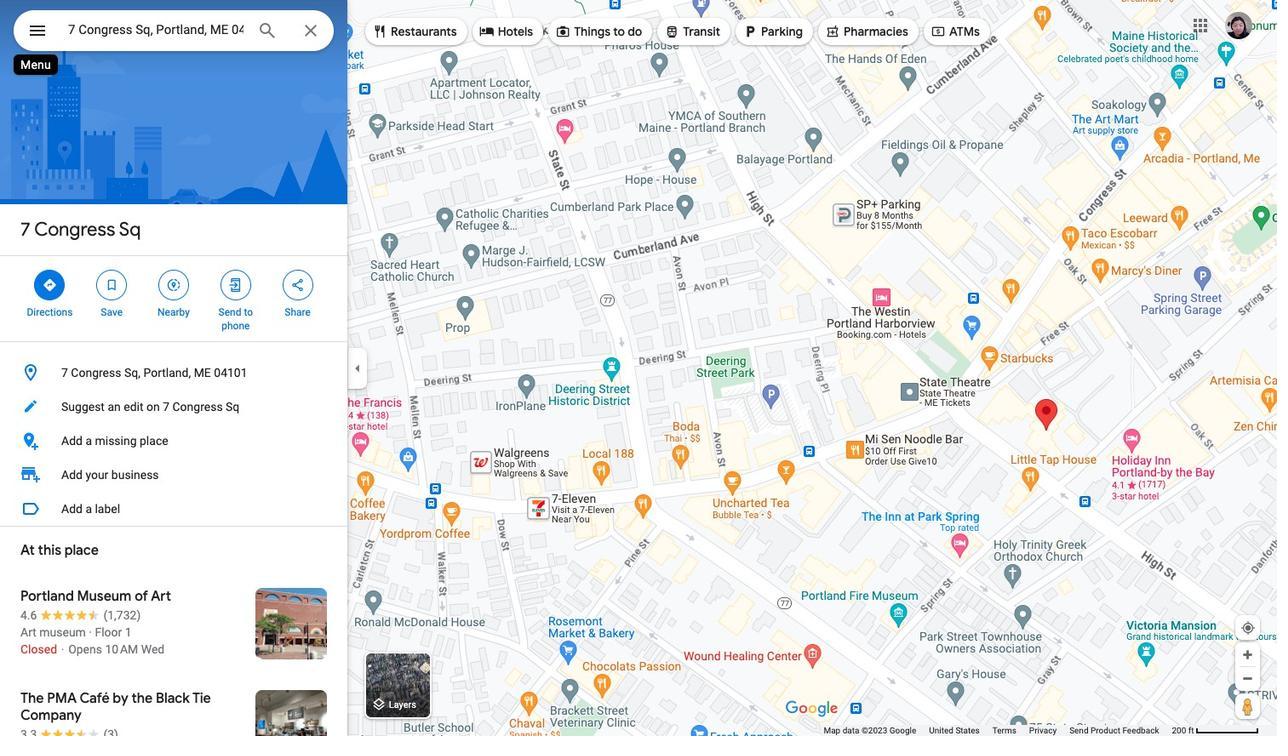 Task type: locate. For each thing, give the bounding box(es) containing it.
to left do
[[613, 24, 625, 39]]

google account: michele murakami  
(michele.murakami@adept.ai) image
[[1225, 12, 1253, 39]]

hotels
[[498, 24, 533, 39]]

send left the product
[[1070, 726, 1089, 736]]

add left your
[[61, 468, 83, 482]]

congress for sq
[[34, 218, 115, 242]]

send product feedback button
[[1070, 726, 1159, 737]]

the pma café by the black tie company link
[[0, 677, 347, 737]]

a
[[85, 434, 92, 448], [85, 502, 92, 516]]

0 vertical spatial art
[[151, 588, 171, 605]]

united
[[929, 726, 954, 736]]

the
[[20, 691, 44, 708]]


[[555, 22, 571, 41]]

an
[[108, 400, 121, 414]]

0 vertical spatial send
[[218, 307, 241, 318]]

things
[[574, 24, 611, 39]]

2 add from the top
[[61, 468, 83, 482]]

edit
[[124, 400, 143, 414]]

congress inside 'button'
[[71, 366, 121, 380]]

congress inside button
[[172, 400, 223, 414]]

art down '4.6' at the bottom left
[[20, 626, 36, 640]]

0 horizontal spatial 7
[[20, 218, 30, 242]]

add a label
[[61, 502, 120, 516]]

None field
[[68, 20, 244, 40]]

place right this
[[65, 542, 99, 559]]

privacy button
[[1029, 726, 1057, 737]]

1 horizontal spatial to
[[613, 24, 625, 39]]

transit
[[683, 24, 720, 39]]

closed
[[20, 643, 57, 657]]

send inside button
[[1070, 726, 1089, 736]]

to
[[613, 24, 625, 39], [244, 307, 253, 318]]

congress left sq,
[[71, 366, 121, 380]]

add down suggest
[[61, 434, 83, 448]]

add your business
[[61, 468, 159, 482]]

0 vertical spatial congress
[[34, 218, 115, 242]]

1 vertical spatial place
[[65, 542, 99, 559]]

a left label
[[85, 502, 92, 516]]

to up phone
[[244, 307, 253, 318]]

send for send product feedback
[[1070, 726, 1089, 736]]

0 vertical spatial to
[[613, 24, 625, 39]]

1 a from the top
[[85, 434, 92, 448]]

1 horizontal spatial 7
[[61, 366, 68, 380]]

©2023
[[862, 726, 888, 736]]

place down on
[[140, 434, 168, 448]]

footer containing map data ©2023 google
[[824, 726, 1172, 737]]

0 horizontal spatial sq
[[119, 218, 141, 242]]


[[664, 22, 680, 41]]

1 horizontal spatial send
[[1070, 726, 1089, 736]]

0 horizontal spatial send
[[218, 307, 241, 318]]

1 vertical spatial send
[[1070, 726, 1089, 736]]

1 vertical spatial art
[[20, 626, 36, 640]]

1 horizontal spatial place
[[140, 434, 168, 448]]

0 vertical spatial place
[[140, 434, 168, 448]]

send
[[218, 307, 241, 318], [1070, 726, 1089, 736]]

1 add from the top
[[61, 434, 83, 448]]

me
[[194, 366, 211, 380]]

0 vertical spatial add
[[61, 434, 83, 448]]

2 horizontal spatial 7
[[163, 400, 169, 414]]

show street view coverage image
[[1236, 694, 1260, 720]]

share
[[285, 307, 311, 318]]

 pharmacies
[[825, 22, 909, 41]]

save
[[101, 307, 123, 318]]

send inside send to phone
[[218, 307, 241, 318]]

7
[[20, 218, 30, 242], [61, 366, 68, 380], [163, 400, 169, 414]]

sq
[[119, 218, 141, 242], [226, 400, 240, 414]]

0 vertical spatial sq
[[119, 218, 141, 242]]

0 horizontal spatial art
[[20, 626, 36, 640]]

suggest
[[61, 400, 105, 414]]

2 a from the top
[[85, 502, 92, 516]]

add a missing place
[[61, 434, 168, 448]]

ft
[[1189, 726, 1194, 736]]

google maps element
[[0, 0, 1277, 737]]

 things to do
[[555, 22, 642, 41]]

wed
[[141, 643, 165, 657]]

1 vertical spatial add
[[61, 468, 83, 482]]

sq up 
[[119, 218, 141, 242]]


[[372, 22, 387, 41]]

art
[[151, 588, 171, 605], [20, 626, 36, 640]]

3 add from the top
[[61, 502, 83, 516]]

zoom out image
[[1242, 673, 1254, 686]]

add for add your business
[[61, 468, 83, 482]]

add left label
[[61, 502, 83, 516]]

atms
[[949, 24, 980, 39]]


[[825, 22, 840, 41]]

add a label button
[[0, 492, 347, 526]]

layers
[[389, 700, 416, 711]]

congress up 
[[34, 218, 115, 242]]

2 vertical spatial 7
[[163, 400, 169, 414]]

 hotels
[[479, 22, 533, 41]]

label
[[95, 502, 120, 516]]

portland museum of art
[[20, 588, 171, 605]]

of
[[135, 588, 148, 605]]

0 horizontal spatial to
[[244, 307, 253, 318]]

04101
[[214, 366, 247, 380]]

1 vertical spatial 7
[[61, 366, 68, 380]]

1 horizontal spatial art
[[151, 588, 171, 605]]

1 vertical spatial congress
[[71, 366, 121, 380]]

2 vertical spatial add
[[61, 502, 83, 516]]

footer
[[824, 726, 1172, 737]]


[[931, 22, 946, 41]]

2 vertical spatial congress
[[172, 400, 223, 414]]

art right of
[[151, 588, 171, 605]]

7 inside 'button'
[[61, 366, 68, 380]]

1 vertical spatial sq
[[226, 400, 240, 414]]

1 horizontal spatial sq
[[226, 400, 240, 414]]

at this place
[[20, 542, 99, 559]]

suggest an edit on 7 congress sq
[[61, 400, 240, 414]]

footer inside google maps 'element'
[[824, 726, 1172, 737]]

sq down 04101
[[226, 400, 240, 414]]

nearby
[[158, 307, 190, 318]]

a left missing
[[85, 434, 92, 448]]

0 vertical spatial 7
[[20, 218, 30, 242]]

data
[[843, 726, 860, 736]]

congress down me
[[172, 400, 223, 414]]

none field inside 7 congress sq, portland, me 04101 field
[[68, 20, 244, 40]]

google
[[890, 726, 917, 736]]

add a missing place button
[[0, 424, 347, 458]]

1 vertical spatial to
[[244, 307, 253, 318]]

map
[[824, 726, 841, 736]]

 parking
[[743, 22, 803, 41]]

send up phone
[[218, 307, 241, 318]]

1 vertical spatial a
[[85, 502, 92, 516]]

sq inside button
[[226, 400, 240, 414]]

place inside button
[[140, 434, 168, 448]]

add for add a missing place
[[61, 434, 83, 448]]


[[290, 276, 305, 295]]

0 vertical spatial a
[[85, 434, 92, 448]]

3.3 stars 3 reviews image
[[20, 726, 118, 737]]

sq,
[[124, 366, 140, 380]]

congress for sq,
[[71, 366, 121, 380]]

send product feedback
[[1070, 726, 1159, 736]]

send to phone
[[218, 307, 253, 332]]

add for add a label
[[61, 502, 83, 516]]

add
[[61, 434, 83, 448], [61, 468, 83, 482], [61, 502, 83, 516]]

place
[[140, 434, 168, 448], [65, 542, 99, 559]]

black
[[156, 691, 190, 708]]

zoom in image
[[1242, 649, 1254, 662]]



Task type: vqa. For each thing, say whether or not it's contained in the screenshot.
Baton
no



Task type: describe. For each thing, give the bounding box(es) containing it.
portland,
[[143, 366, 191, 380]]

0 horizontal spatial place
[[65, 542, 99, 559]]

map data ©2023 google
[[824, 726, 917, 736]]

·
[[89, 626, 92, 640]]

7 congress sq
[[20, 218, 141, 242]]

museum
[[39, 626, 86, 640]]

this
[[38, 542, 61, 559]]

7 Congress Sq, Portland, ME 04101 field
[[14, 10, 334, 51]]


[[104, 276, 119, 295]]

the
[[131, 691, 153, 708]]

add your business link
[[0, 458, 347, 492]]

pma
[[47, 691, 77, 708]]

send for send to phone
[[218, 307, 241, 318]]


[[166, 276, 181, 295]]

terms button
[[993, 726, 1017, 737]]

 search field
[[14, 10, 334, 54]]

states
[[956, 726, 980, 736]]

art inside art museum · floor 1 closed ⋅ opens 10 am wed
[[20, 626, 36, 640]]

privacy
[[1029, 726, 1057, 736]]

company
[[20, 708, 82, 725]]

7 congress sq, portland, me 04101 button
[[0, 356, 347, 390]]

show your location image
[[1241, 621, 1256, 636]]

phone
[[222, 320, 250, 332]]

10 am
[[105, 643, 138, 657]]


[[27, 19, 48, 43]]

(1,732)
[[103, 609, 141, 622]]

floor
[[95, 626, 122, 640]]

4.6 stars 1,732 reviews image
[[20, 607, 141, 624]]

terms
[[993, 726, 1017, 736]]

directions
[[27, 307, 73, 318]]

 button
[[14, 10, 61, 54]]

4.6
[[20, 609, 37, 622]]

to inside  things to do
[[613, 24, 625, 39]]

by
[[113, 691, 128, 708]]

missing
[[95, 434, 137, 448]]

the pma café by the black tie company
[[20, 691, 211, 725]]


[[228, 276, 243, 295]]

 atms
[[931, 22, 980, 41]]

⋅
[[60, 643, 65, 657]]

portland
[[20, 588, 74, 605]]

1
[[125, 626, 132, 640]]

7 inside button
[[163, 400, 169, 414]]


[[479, 22, 494, 41]]

feedback
[[1123, 726, 1159, 736]]

art museum · floor 1 closed ⋅ opens 10 am wed
[[20, 626, 165, 657]]

a for label
[[85, 502, 92, 516]]

200 ft button
[[1172, 726, 1259, 736]]

café
[[80, 691, 110, 708]]

suggest an edit on 7 congress sq button
[[0, 390, 347, 424]]

product
[[1091, 726, 1121, 736]]


[[42, 276, 57, 295]]

business
[[111, 468, 159, 482]]

at
[[20, 542, 35, 559]]

7 congress sq, portland, me 04101
[[61, 366, 247, 380]]

7 congress sq main content
[[0, 0, 347, 737]]

a for missing
[[85, 434, 92, 448]]

 transit
[[664, 22, 720, 41]]

united states
[[929, 726, 980, 736]]

on
[[146, 400, 160, 414]]

united states button
[[929, 726, 980, 737]]

do
[[628, 24, 642, 39]]

7 for 7 congress sq
[[20, 218, 30, 242]]

tie
[[192, 691, 211, 708]]

7 for 7 congress sq, portland, me 04101
[[61, 366, 68, 380]]

your
[[85, 468, 108, 482]]

200
[[1172, 726, 1186, 736]]

to inside send to phone
[[244, 307, 253, 318]]

actions for 7 congress sq region
[[0, 256, 347, 341]]


[[743, 22, 758, 41]]

200 ft
[[1172, 726, 1194, 736]]

 restaurants
[[372, 22, 457, 41]]

museum
[[77, 588, 131, 605]]

parking
[[761, 24, 803, 39]]

collapse side panel image
[[348, 359, 367, 378]]

restaurants
[[391, 24, 457, 39]]

pharmacies
[[844, 24, 909, 39]]



